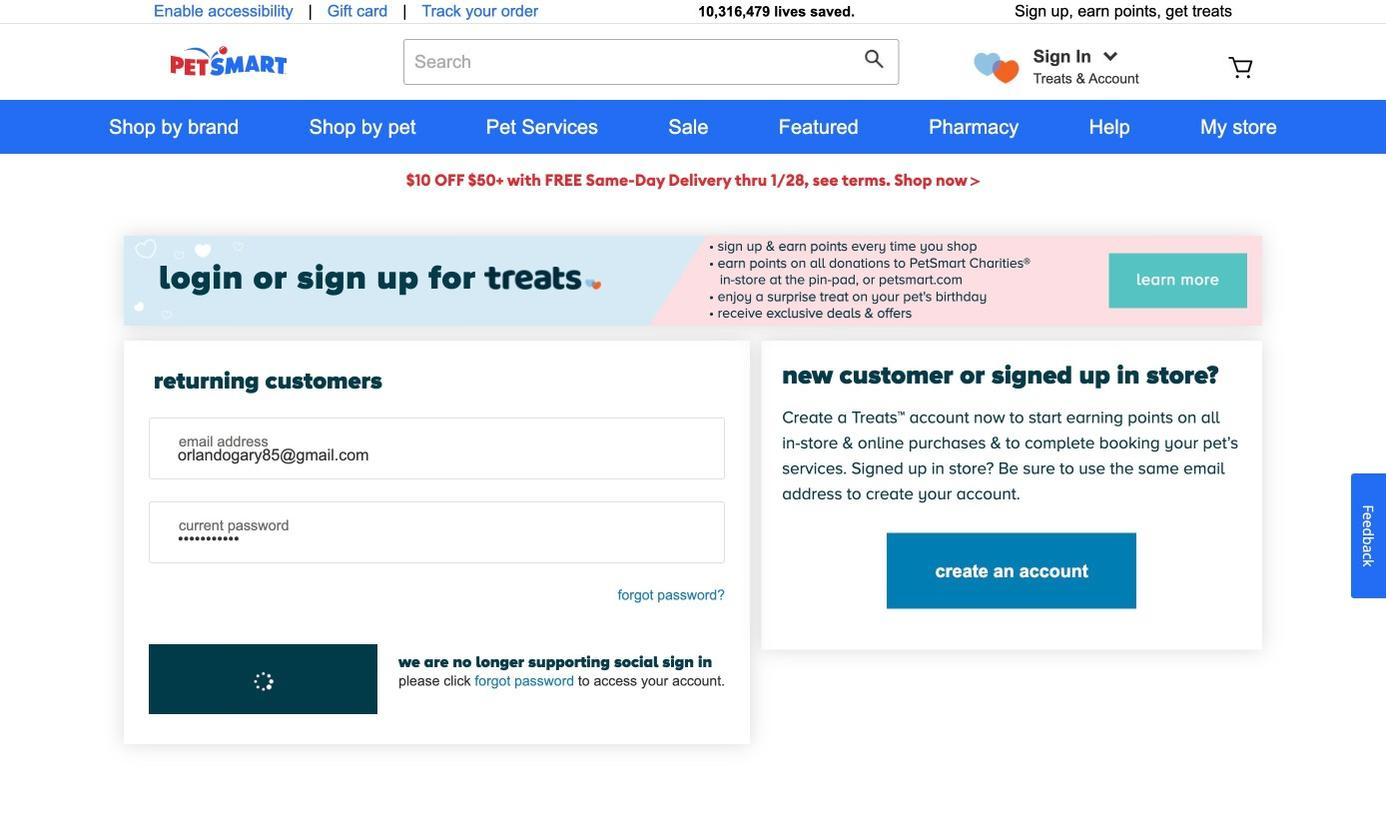 Task type: locate. For each thing, give the bounding box(es) containing it.
None search field
[[404, 39, 900, 105]]

None password field
[[150, 502, 724, 562]]

search text field
[[404, 39, 900, 85]]

loyalty icon image
[[974, 53, 1019, 83]]

None submit
[[865, 49, 890, 74]]

None text field
[[150, 418, 724, 478]]



Task type: describe. For each thing, give the bounding box(es) containing it.
loyalty treats image
[[476, 267, 601, 290]]

spinner image
[[249, 669, 277, 694]]

petsmart image
[[134, 46, 324, 76]]



